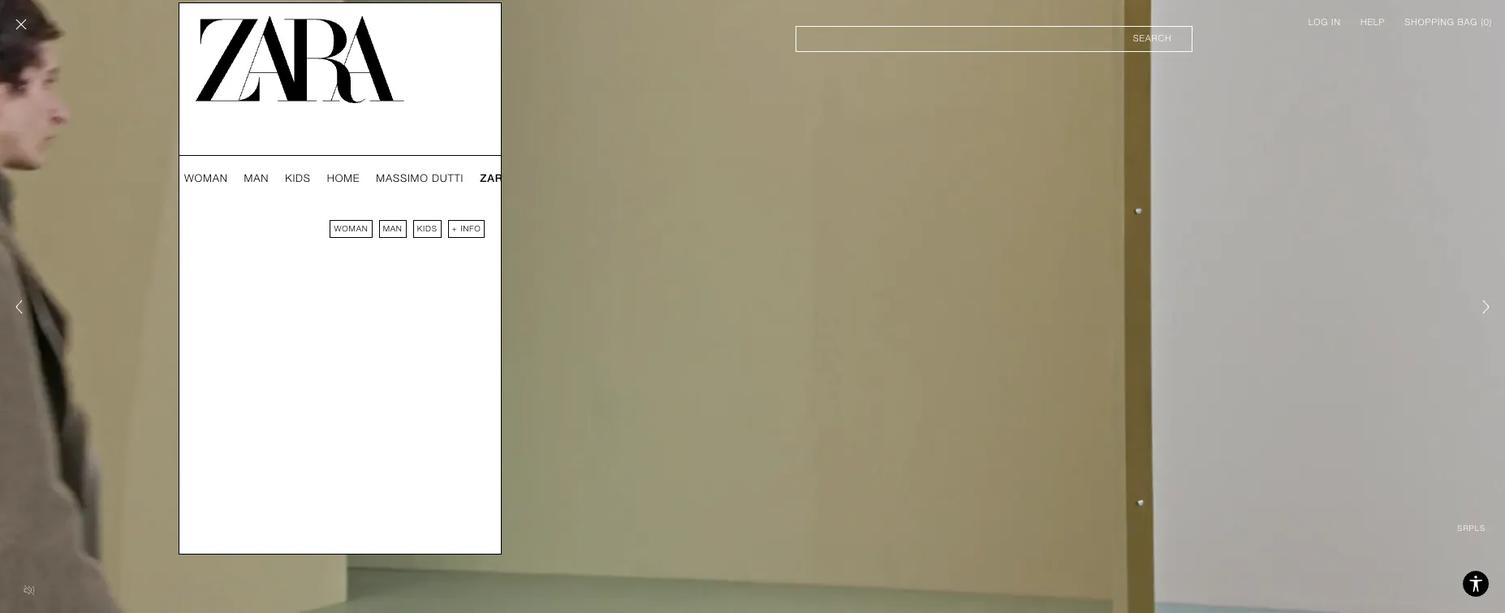 Task type: locate. For each thing, give the bounding box(es) containing it.
man link
[[244, 172, 269, 185], [379, 220, 407, 238]]

srpls
[[514, 172, 552, 184]]

0 vertical spatial man link
[[244, 172, 269, 185]]

0 horizontal spatial woman link
[[184, 172, 228, 185]]

1 horizontal spatial woman link
[[330, 220, 372, 238]]

0 vertical spatial woman link
[[184, 172, 228, 185]]

1 vertical spatial woman
[[334, 224, 368, 233]]

kids link left '+'
[[413, 220, 442, 238]]

kids link
[[285, 172, 311, 185], [413, 220, 442, 238]]

(
[[1481, 17, 1484, 28]]

1 horizontal spatial man link
[[379, 220, 407, 238]]

1 vertical spatial kids link
[[413, 220, 442, 238]]

+ info
[[452, 224, 481, 233]]

home
[[327, 172, 360, 184]]

search link
[[796, 26, 1193, 52]]

man inside man link
[[383, 224, 403, 233]]

0 horizontal spatial man
[[244, 172, 269, 184]]

0 horizontal spatial kids link
[[285, 172, 311, 185]]

help
[[1361, 17, 1386, 28]]

woman
[[184, 172, 228, 184], [334, 224, 368, 233]]

0 horizontal spatial woman
[[184, 172, 228, 184]]

1 vertical spatial kids
[[417, 224, 438, 233]]

log in
[[1309, 17, 1341, 28]]

0 status
[[1484, 17, 1490, 28]]

1 vertical spatial man
[[383, 224, 403, 233]]

man link for + info
[[379, 220, 407, 238]]

home link
[[327, 172, 360, 185]]

zara srpls link
[[480, 172, 552, 185]]

0 vertical spatial man
[[244, 172, 269, 184]]

1 horizontal spatial man
[[383, 224, 403, 233]]

1 horizontal spatial kids link
[[413, 220, 442, 238]]

0 horizontal spatial kids
[[285, 172, 311, 184]]

1 horizontal spatial woman
[[334, 224, 368, 233]]

dutti
[[432, 172, 464, 184]]

1 vertical spatial woman link
[[330, 220, 372, 238]]

1 horizontal spatial kids
[[417, 224, 438, 233]]

0 vertical spatial kids
[[285, 172, 311, 184]]

kids link left home link
[[285, 172, 311, 185]]

kids left home
[[285, 172, 311, 184]]

log in link
[[1309, 16, 1341, 29]]

1 vertical spatial man link
[[379, 220, 407, 238]]

0 vertical spatial woman
[[184, 172, 228, 184]]

massimo dutti link
[[376, 172, 464, 185]]

log
[[1309, 17, 1329, 28]]

kids
[[285, 172, 311, 184], [417, 224, 438, 233]]

0 vertical spatial kids link
[[285, 172, 311, 185]]

zara
[[480, 172, 511, 184]]

woman link for + info
[[330, 220, 372, 238]]

man link for home
[[244, 172, 269, 185]]

woman link
[[184, 172, 228, 185], [330, 220, 372, 238]]

kids link for home
[[285, 172, 311, 185]]

0
[[1484, 17, 1490, 28]]

massimo
[[376, 172, 429, 184]]

kids left '+'
[[417, 224, 438, 233]]

0 horizontal spatial man link
[[244, 172, 269, 185]]

man
[[244, 172, 269, 184], [383, 224, 403, 233]]



Task type: vqa. For each thing, say whether or not it's contained in the screenshot.
0 status
yes



Task type: describe. For each thing, give the bounding box(es) containing it.
woman for home
[[184, 172, 228, 184]]

woman for + info
[[334, 224, 368, 233]]

help link
[[1361, 16, 1386, 29]]

man for + info
[[383, 224, 403, 233]]

search
[[1133, 33, 1172, 44]]

man for home
[[244, 172, 269, 184]]

kids for + info
[[417, 224, 438, 233]]

woman link for home
[[184, 172, 228, 185]]

in
[[1332, 17, 1341, 28]]

shopping bag ( 0 )
[[1405, 17, 1493, 28]]

)
[[1490, 17, 1493, 28]]

zara srpls
[[480, 172, 552, 184]]

kids link for + info
[[413, 220, 442, 238]]

shopping
[[1405, 17, 1455, 28]]

zara logo united states. go to homepage image
[[196, 16, 404, 103]]

zara logo united states. image
[[196, 16, 404, 103]]

+
[[452, 224, 458, 233]]

bag
[[1458, 17, 1478, 28]]

turn on/turn off sound image
[[16, 577, 42, 603]]

+ info link
[[448, 220, 485, 238]]

Product search search field
[[796, 26, 1193, 52]]

massimo dutti
[[376, 172, 464, 184]]

info
[[461, 224, 481, 233]]

kids for home
[[285, 172, 311, 184]]



